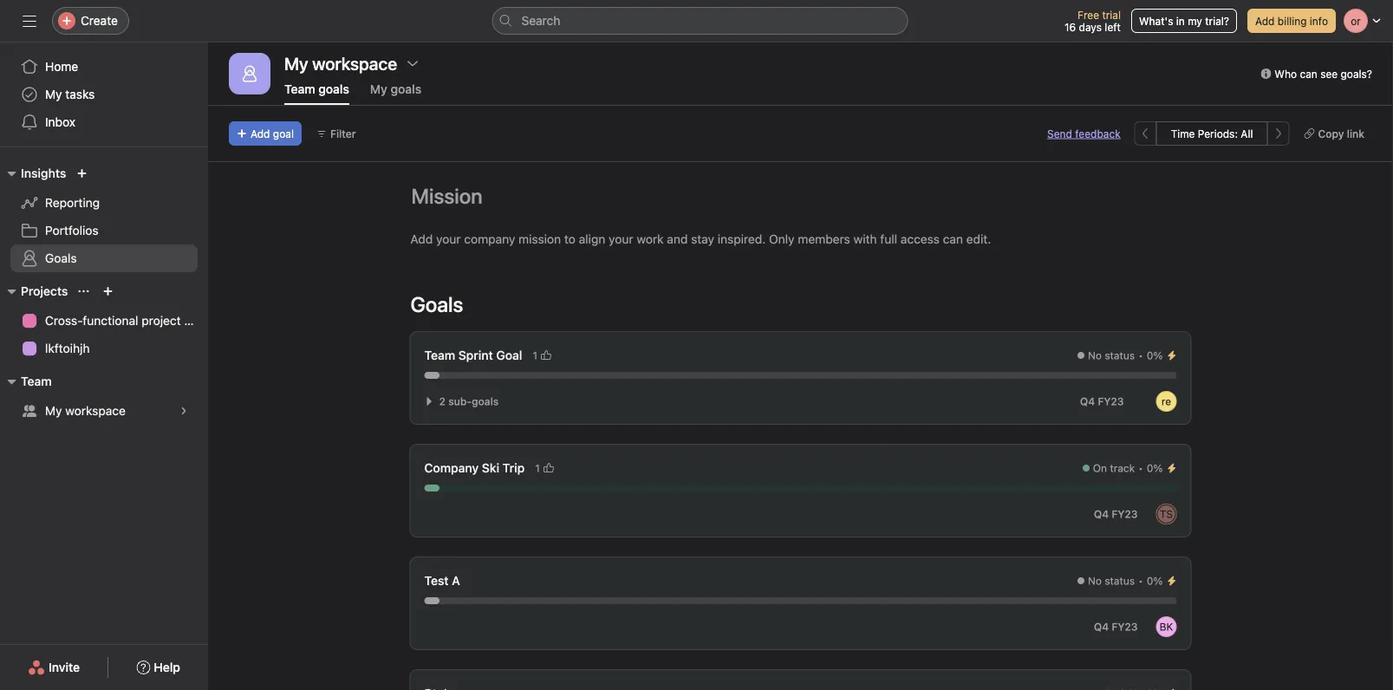 Task type: vqa. For each thing, say whether or not it's contained in the screenshot.
TOOLBAR
no



Task type: describe. For each thing, give the bounding box(es) containing it.
team inside "dropdown button"
[[21, 374, 52, 388]]

new image
[[77, 168, 87, 179]]

q4 for test a
[[1094, 621, 1109, 633]]

time
[[1171, 127, 1195, 140]]

q4 fy23 for company ski trip
[[1094, 508, 1138, 520]]

send feedback link
[[1047, 126, 1121, 141]]

global element
[[0, 42, 208, 147]]

q4 fy23 button for test a
[[1086, 615, 1146, 639]]

0 vertical spatial q4 fy23 button
[[1072, 389, 1132, 414]]

my for my workspace
[[45, 404, 62, 418]]

new project or portfolio image
[[103, 286, 113, 297]]

2
[[439, 395, 446, 407]]

goals inside 'button'
[[472, 395, 499, 407]]

tasks
[[65, 87, 95, 101]]

days
[[1079, 21, 1102, 33]]

team sprint goal
[[424, 348, 522, 362]]

search button
[[492, 7, 908, 35]]

work
[[637, 232, 664, 246]]

cross-
[[45, 313, 83, 328]]

info
[[1310, 15, 1328, 27]]

stay
[[691, 232, 714, 246]]

• 0% for trip
[[1139, 462, 1163, 474]]

feedback
[[1075, 127, 1121, 140]]

cross-functional project plan
[[45, 313, 208, 328]]

re
[[1162, 395, 1171, 407]]

2 sub-goals
[[439, 395, 499, 407]]

trial
[[1102, 9, 1121, 21]]

3 0% from the top
[[1147, 575, 1163, 587]]

in
[[1176, 15, 1185, 27]]

hide sidebar image
[[23, 14, 36, 28]]

add billing info
[[1255, 15, 1328, 27]]

team for team goals
[[284, 82, 315, 96]]

lkftoihjh
[[45, 341, 90, 355]]

ts
[[1160, 508, 1173, 520]]

track
[[1110, 462, 1135, 474]]

1 button for company ski trip
[[532, 460, 557, 477]]

time periods: all button
[[1156, 121, 1268, 146]]

only
[[769, 232, 795, 246]]

inbox link
[[10, 108, 198, 136]]

full
[[880, 232, 897, 246]]

on
[[1093, 462, 1107, 474]]

plan
[[184, 313, 208, 328]]

free trial 16 days left
[[1065, 9, 1121, 33]]

trial?
[[1205, 15, 1229, 27]]

ski
[[482, 461, 499, 475]]

mission
[[519, 232, 561, 246]]

left
[[1105, 21, 1121, 33]]

reporting link
[[10, 189, 198, 217]]

0 vertical spatial q4 fy23
[[1080, 395, 1124, 407]]

sprint
[[458, 348, 493, 362]]

my
[[1188, 15, 1202, 27]]

what's in my trial?
[[1139, 15, 1229, 27]]

1 horizontal spatial goals
[[411, 292, 463, 316]]

1 for team sprint goal
[[533, 349, 538, 362]]

goals inside insights element
[[45, 251, 77, 265]]

teams element
[[0, 366, 208, 428]]

add goal
[[251, 127, 294, 140]]

company ski trip
[[424, 461, 525, 475]]

projects element
[[0, 276, 208, 366]]

inbox
[[45, 115, 75, 129]]

show options, current sort, top image
[[78, 286, 89, 297]]

insights element
[[0, 158, 208, 276]]

workspace
[[65, 404, 126, 418]]

my goals link
[[370, 82, 422, 105]]

and
[[667, 232, 688, 246]]

company
[[424, 461, 479, 475]]

0 vertical spatial fy23
[[1098, 395, 1124, 407]]

my for my goals
[[370, 82, 387, 96]]

goal
[[496, 348, 522, 362]]

time periods: all
[[1171, 127, 1253, 140]]

copy
[[1318, 127, 1344, 140]]

send
[[1047, 127, 1072, 140]]

status for test a
[[1105, 575, 1135, 587]]

Mission title text field
[[400, 176, 487, 216]]

my for my tasks
[[45, 87, 62, 101]]

team goals link
[[284, 82, 349, 105]]

trip
[[503, 461, 525, 475]]

0% for goal
[[1147, 349, 1163, 362]]

q4 fy23 button for company ski trip
[[1086, 502, 1146, 526]]

1 for company ski trip
[[535, 462, 540, 474]]

test a
[[424, 574, 460, 588]]

edit.
[[966, 232, 991, 246]]

billing
[[1278, 15, 1307, 27]]

add for add billing info
[[1255, 15, 1275, 27]]

q4 fy23 for test a
[[1094, 621, 1138, 633]]

1 button for team sprint goal
[[529, 347, 555, 364]]

access
[[901, 232, 940, 246]]

no for team sprint goal
[[1088, 349, 1102, 362]]

team goals
[[284, 82, 349, 96]]

no status for team sprint goal
[[1088, 349, 1135, 362]]

insights button
[[0, 163, 66, 184]]

align
[[579, 232, 605, 246]]

goals for my goals
[[391, 82, 422, 96]]

goals?
[[1341, 68, 1372, 80]]



Task type: locate. For each thing, give the bounding box(es) containing it.
filter
[[330, 127, 356, 140]]

1 vertical spatial status
[[1105, 575, 1135, 587]]

16
[[1065, 21, 1076, 33]]

bk button
[[1156, 616, 1177, 637]]

who
[[1275, 68, 1297, 80]]

0 vertical spatial status
[[1105, 349, 1135, 362]]

copy link
[[1318, 127, 1365, 140]]

goals
[[45, 251, 77, 265], [411, 292, 463, 316]]

your right the align
[[609, 232, 633, 246]]

q4 fy23
[[1080, 395, 1124, 407], [1094, 508, 1138, 520], [1094, 621, 1138, 633]]

q4 fy23 down on track
[[1094, 508, 1138, 520]]

1 vertical spatial q4 fy23 button
[[1086, 502, 1146, 526]]

0 horizontal spatial goals
[[318, 82, 349, 96]]

my workspace
[[45, 404, 126, 418]]

goals link
[[10, 244, 198, 272]]

your
[[436, 232, 461, 246], [609, 232, 633, 246]]

ts button
[[1156, 504, 1177, 525]]

0% up bk
[[1147, 575, 1163, 587]]

create
[[81, 13, 118, 28]]

q4 fy23 button
[[1072, 389, 1132, 414], [1086, 502, 1146, 526], [1086, 615, 1146, 639]]

2 sub-goals button
[[417, 389, 503, 414]]

• 0% up re button
[[1139, 349, 1163, 362]]

0 vertical spatial team
[[284, 82, 315, 96]]

2 vertical spatial team
[[21, 374, 52, 388]]

who can see goals?
[[1275, 68, 1372, 80]]

goals down my workspace
[[318, 82, 349, 96]]

see
[[1321, 68, 1338, 80]]

1 vertical spatial can
[[943, 232, 963, 246]]

1 horizontal spatial your
[[609, 232, 633, 246]]

1 horizontal spatial add
[[411, 232, 433, 246]]

filter button
[[309, 121, 364, 146]]

1 • from the top
[[1139, 349, 1143, 362]]

your left company
[[436, 232, 461, 246]]

1 vertical spatial •
[[1139, 462, 1143, 474]]

add inside button
[[1255, 15, 1275, 27]]

add for add your company mission to align your work and stay inspired. only members with full access can edit.
[[411, 232, 433, 246]]

status
[[1105, 349, 1135, 362], [1105, 575, 1135, 587]]

3 • from the top
[[1139, 575, 1143, 587]]

0%
[[1147, 349, 1163, 362], [1147, 462, 1163, 474], [1147, 575, 1163, 587]]

0 vertical spatial q4
[[1080, 395, 1095, 407]]

my tasks
[[45, 87, 95, 101]]

1 right the goal
[[533, 349, 538, 362]]

my inside my tasks link
[[45, 87, 62, 101]]

goals
[[318, 82, 349, 96], [391, 82, 422, 96], [472, 395, 499, 407]]

1 vertical spatial 1 button
[[532, 460, 557, 477]]

• 0% for goal
[[1139, 349, 1163, 362]]

1 button right trip
[[532, 460, 557, 477]]

q4 down on
[[1094, 508, 1109, 520]]

no status for test a
[[1088, 575, 1135, 587]]

see details, my workspace image
[[179, 406, 189, 416]]

1 vertical spatial 1
[[535, 462, 540, 474]]

my workspace
[[284, 53, 397, 73]]

a
[[452, 574, 460, 588]]

members
[[798, 232, 850, 246]]

• for goal
[[1139, 349, 1143, 362]]

goals for team goals
[[318, 82, 349, 96]]

0 horizontal spatial can
[[943, 232, 963, 246]]

add left billing
[[1255, 15, 1275, 27]]

team button
[[0, 371, 52, 392]]

2 • from the top
[[1139, 462, 1143, 474]]

0% for trip
[[1147, 462, 1163, 474]]

bk
[[1160, 621, 1173, 633]]

2 horizontal spatial add
[[1255, 15, 1275, 27]]

show options image
[[406, 56, 420, 70]]

0 vertical spatial • 0%
[[1139, 349, 1163, 362]]

test
[[424, 574, 449, 588]]

copy link button
[[1297, 121, 1372, 146]]

team up goal
[[284, 82, 315, 96]]

2 horizontal spatial team
[[424, 348, 455, 362]]

0 vertical spatial can
[[1300, 68, 1318, 80]]

0 horizontal spatial team
[[21, 374, 52, 388]]

to
[[564, 232, 576, 246]]

search
[[521, 13, 560, 28]]

functional
[[83, 313, 138, 328]]

2 status from the top
[[1105, 575, 1135, 587]]

0 vertical spatial goals
[[45, 251, 77, 265]]

0 horizontal spatial goals
[[45, 251, 77, 265]]

0 horizontal spatial add
[[251, 127, 270, 140]]

no status
[[1088, 349, 1135, 362], [1088, 575, 1135, 587]]

1 vertical spatial add
[[251, 127, 270, 140]]

2 no status from the top
[[1088, 575, 1135, 587]]

q4 up on
[[1080, 395, 1095, 407]]

1 vertical spatial no
[[1088, 575, 1102, 587]]

1 vertical spatial 0%
[[1147, 462, 1163, 474]]

my left tasks
[[45, 87, 62, 101]]

0 vertical spatial 1
[[533, 349, 538, 362]]

invite
[[49, 660, 80, 675]]

• 0% right 'track'
[[1139, 462, 1163, 474]]

on track
[[1093, 462, 1135, 474]]

goals down show options image
[[391, 82, 422, 96]]

0 vertical spatial •
[[1139, 349, 1143, 362]]

my goals
[[370, 82, 422, 96]]

company
[[464, 232, 515, 246]]

1 0% from the top
[[1147, 349, 1163, 362]]

project
[[142, 313, 181, 328]]

help button
[[125, 652, 192, 683]]

2 vertical spatial q4 fy23
[[1094, 621, 1138, 633]]

insights
[[21, 166, 66, 180]]

q4 fy23 button left bk
[[1086, 615, 1146, 639]]

goals right the 2
[[472, 395, 499, 407]]

cross-functional project plan link
[[10, 307, 208, 335]]

0 vertical spatial 0%
[[1147, 349, 1163, 362]]

2 your from the left
[[609, 232, 633, 246]]

1 vertical spatial q4 fy23
[[1094, 508, 1138, 520]]

q4 fy23 left bk
[[1094, 621, 1138, 633]]

no
[[1088, 349, 1102, 362], [1088, 575, 1102, 587]]

add left goal
[[251, 127, 270, 140]]

q4
[[1080, 395, 1095, 407], [1094, 508, 1109, 520], [1094, 621, 1109, 633]]

fy23 left bk
[[1112, 621, 1138, 633]]

2 vertical spatial q4
[[1094, 621, 1109, 633]]

1 button
[[529, 347, 555, 364], [532, 460, 557, 477]]

2 vertical spatial fy23
[[1112, 621, 1138, 633]]

0% right 'track'
[[1147, 462, 1163, 474]]

1 your from the left
[[436, 232, 461, 246]]

projects
[[21, 284, 68, 298]]

link
[[1347, 127, 1365, 140]]

1 vertical spatial q4
[[1094, 508, 1109, 520]]

1 no from the top
[[1088, 349, 1102, 362]]

2 • 0% from the top
[[1139, 462, 1163, 474]]

• 0% up bk
[[1139, 575, 1163, 587]]

2 vertical spatial •
[[1139, 575, 1143, 587]]

add your company mission to align your work and stay inspired. only members with full access can edit.
[[411, 232, 991, 246]]

1 right trip
[[535, 462, 540, 474]]

my down my workspace
[[370, 82, 387, 96]]

1 vertical spatial no status
[[1088, 575, 1135, 587]]

add inside button
[[251, 127, 270, 140]]

0% up re button
[[1147, 349, 1163, 362]]

what's in my trial? button
[[1131, 9, 1237, 33]]

goal
[[273, 127, 294, 140]]

add for add goal
[[251, 127, 270, 140]]

• for trip
[[1139, 462, 1143, 474]]

all
[[1241, 127, 1253, 140]]

team down lkftoihjh
[[21, 374, 52, 388]]

1 horizontal spatial goals
[[391, 82, 422, 96]]

1 vertical spatial goals
[[411, 292, 463, 316]]

team left the sprint
[[424, 348, 455, 362]]

inspired.
[[718, 232, 766, 246]]

portfolios link
[[10, 217, 198, 244]]

can left see
[[1300, 68, 1318, 80]]

home link
[[10, 53, 198, 81]]

1 no status from the top
[[1088, 349, 1135, 362]]

fy23 left re button
[[1098, 395, 1124, 407]]

q4 fy23 button left re button
[[1072, 389, 1132, 414]]

1 vertical spatial team
[[424, 348, 455, 362]]

can left edit.
[[943, 232, 963, 246]]

3 • 0% from the top
[[1139, 575, 1163, 587]]

goals down 'portfolios'
[[45, 251, 77, 265]]

1 horizontal spatial team
[[284, 82, 315, 96]]

0 vertical spatial no status
[[1088, 349, 1135, 362]]

goals up team sprint goal at left bottom
[[411, 292, 463, 316]]

my
[[370, 82, 387, 96], [45, 87, 62, 101], [45, 404, 62, 418]]

my tasks link
[[10, 81, 198, 108]]

1 button right the goal
[[529, 347, 555, 364]]

q4 left bk
[[1094, 621, 1109, 633]]

1
[[533, 349, 538, 362], [535, 462, 540, 474]]

status for team sprint goal
[[1105, 349, 1135, 362]]

1 horizontal spatial can
[[1300, 68, 1318, 80]]

0 horizontal spatial your
[[436, 232, 461, 246]]

add down mission title text box
[[411, 232, 433, 246]]

0 vertical spatial add
[[1255, 15, 1275, 27]]

fy23 for company ski trip
[[1112, 508, 1138, 520]]

q4 fy23 button down on track
[[1086, 502, 1146, 526]]

2 0% from the top
[[1147, 462, 1163, 474]]

re button
[[1156, 391, 1177, 412]]

2 vertical spatial • 0%
[[1139, 575, 1163, 587]]

1 vertical spatial fy23
[[1112, 508, 1138, 520]]

send feedback
[[1047, 127, 1121, 140]]

home
[[45, 59, 78, 74]]

0 vertical spatial 1 button
[[529, 347, 555, 364]]

fy23 left ts
[[1112, 508, 1138, 520]]

2 horizontal spatial goals
[[472, 395, 499, 407]]

sub-
[[448, 395, 472, 407]]

2 no from the top
[[1088, 575, 1102, 587]]

add billing info button
[[1248, 9, 1336, 33]]

q4 fy23 left re button
[[1080, 395, 1124, 407]]

periods:
[[1198, 127, 1238, 140]]

add goal button
[[229, 121, 302, 146]]

my workspace link
[[10, 397, 198, 425]]

2 vertical spatial 0%
[[1147, 575, 1163, 587]]

1 status from the top
[[1105, 349, 1135, 362]]

fy23 for test a
[[1112, 621, 1138, 633]]

team for team sprint goal
[[424, 348, 455, 362]]

no for test a
[[1088, 575, 1102, 587]]

my inside my workspace link
[[45, 404, 62, 418]]

search list box
[[492, 7, 908, 35]]

my inside my goals link
[[370, 82, 387, 96]]

portfolios
[[45, 223, 99, 238]]

2 vertical spatial add
[[411, 232, 433, 246]]

q4 for company ski trip
[[1094, 508, 1109, 520]]

2 vertical spatial q4 fy23 button
[[1086, 615, 1146, 639]]

with
[[854, 232, 877, 246]]

projects button
[[0, 281, 68, 302]]

1 • 0% from the top
[[1139, 349, 1163, 362]]

1 vertical spatial • 0%
[[1139, 462, 1163, 474]]

my down team "dropdown button"
[[45, 404, 62, 418]]

what's
[[1139, 15, 1173, 27]]

0 vertical spatial no
[[1088, 349, 1102, 362]]



